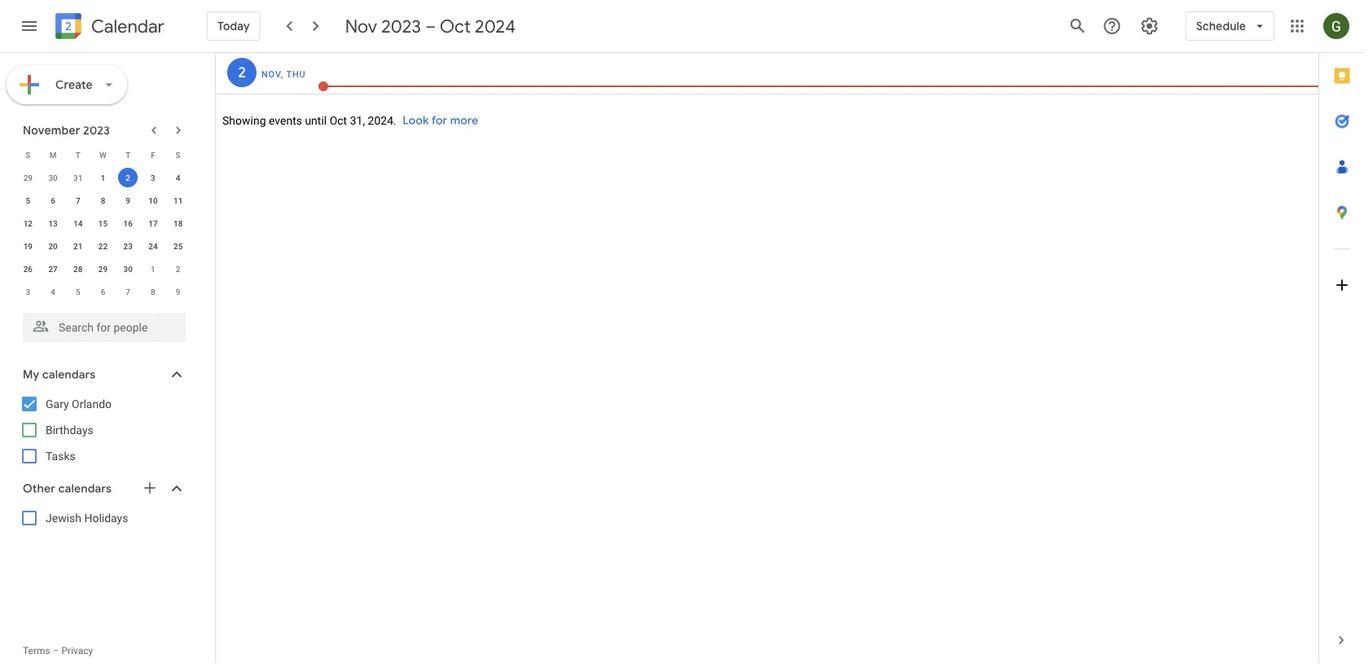 Task type: vqa. For each thing, say whether or not it's contained in the screenshot.
"may 7" Element on the top left of page
no



Task type: locate. For each thing, give the bounding box(es) containing it.
1 horizontal spatial 4
[[176, 173, 180, 182]]

8 up '15' element
[[101, 196, 105, 205]]

1 horizontal spatial 6
[[101, 287, 105, 297]]

1 horizontal spatial –
[[425, 15, 436, 37]]

29 for october 29 element
[[23, 173, 33, 182]]

row containing s
[[15, 143, 191, 166]]

tab list
[[1320, 53, 1364, 617]]

2 inside row group
[[237, 63, 245, 82]]

calendars
[[42, 367, 96, 382], [58, 481, 112, 496]]

Search for people text field
[[33, 313, 176, 342]]

look
[[403, 113, 429, 128]]

30 for 30 element
[[123, 264, 133, 274]]

30 down '23'
[[123, 264, 133, 274]]

1 vertical spatial 2
[[126, 173, 130, 182]]

0 vertical spatial 7
[[76, 196, 80, 205]]

15 element
[[93, 213, 113, 233]]

29 left october 30 element
[[23, 173, 33, 182]]

december 1 element
[[143, 259, 163, 279]]

0 vertical spatial –
[[425, 15, 436, 37]]

showing
[[222, 114, 266, 127]]

31
[[73, 173, 83, 182]]

1 vertical spatial 7
[[126, 287, 130, 297]]

2 t from the left
[[126, 150, 131, 160]]

24
[[148, 241, 158, 251]]

1 vertical spatial –
[[53, 645, 59, 657]]

1 vertical spatial oct
[[330, 114, 347, 127]]

3 down f
[[151, 173, 155, 182]]

0 horizontal spatial 1
[[101, 173, 105, 182]]

30 element
[[118, 259, 138, 279]]

0 vertical spatial 3
[[151, 173, 155, 182]]

1 horizontal spatial 30
[[123, 264, 133, 274]]

–
[[425, 15, 436, 37], [53, 645, 59, 657]]

row down '15' element
[[15, 235, 191, 257]]

december 9 element
[[168, 282, 188, 301]]

15
[[98, 218, 108, 228]]

1 horizontal spatial 2024
[[475, 15, 516, 37]]

3 row from the top
[[15, 189, 191, 212]]

7 down 30 element
[[126, 287, 130, 297]]

1 vertical spatial 3
[[26, 287, 30, 297]]

None search field
[[0, 306, 202, 342]]

calendars inside dropdown button
[[58, 481, 112, 496]]

1 horizontal spatial 2023
[[381, 15, 421, 37]]

9
[[126, 196, 130, 205], [176, 287, 180, 297]]

0 vertical spatial 2023
[[381, 15, 421, 37]]

0 horizontal spatial nov
[[261, 69, 281, 79]]

2 s from the left
[[176, 150, 181, 160]]

until
[[305, 114, 327, 127]]

row up 2, today element
[[15, 143, 191, 166]]

today
[[217, 19, 250, 33]]

1 vertical spatial calendars
[[58, 481, 112, 496]]

0 vertical spatial nov
[[345, 15, 377, 37]]

20
[[48, 241, 58, 251]]

1 down w
[[101, 173, 105, 182]]

calendars inside dropdown button
[[42, 367, 96, 382]]

1 horizontal spatial 2
[[176, 264, 180, 274]]

1 vertical spatial 30
[[123, 264, 133, 274]]

oct
[[440, 15, 471, 37], [330, 114, 347, 127]]

nov inside 2 row group
[[261, 69, 281, 79]]

calendar heading
[[88, 15, 164, 38]]

10 element
[[143, 191, 163, 210]]

look for more
[[403, 113, 479, 128]]

2024
[[475, 15, 516, 37], [368, 114, 393, 127]]

11
[[173, 196, 183, 205]]

0 vertical spatial 6
[[51, 196, 55, 205]]

1 horizontal spatial 7
[[126, 287, 130, 297]]

4 row from the top
[[15, 212, 191, 235]]

24 element
[[143, 236, 163, 256]]

s up october 29 element
[[26, 150, 30, 160]]

1 vertical spatial 9
[[176, 287, 180, 297]]

0 horizontal spatial s
[[26, 150, 30, 160]]

row containing 26
[[15, 257, 191, 280]]

calendars up gary orlando
[[42, 367, 96, 382]]

0 vertical spatial 2024
[[475, 15, 516, 37]]

1 horizontal spatial oct
[[440, 15, 471, 37]]

0 horizontal spatial 2023
[[83, 123, 110, 138]]

1 horizontal spatial 3
[[151, 173, 155, 182]]

4
[[176, 173, 180, 182], [51, 287, 55, 297]]

0 vertical spatial calendars
[[42, 367, 96, 382]]

4 down 27 'element'
[[51, 287, 55, 297]]

2023
[[381, 15, 421, 37], [83, 123, 110, 138]]

row up '15' element
[[15, 189, 191, 212]]

25 element
[[168, 236, 188, 256]]

0 horizontal spatial 29
[[23, 173, 33, 182]]

16
[[123, 218, 133, 228]]

7 down october 31 element
[[76, 196, 80, 205]]

row containing 29
[[15, 166, 191, 189]]

december 8 element
[[143, 282, 163, 301]]

0 horizontal spatial 9
[[126, 196, 130, 205]]

row
[[15, 143, 191, 166], [15, 166, 191, 189], [15, 189, 191, 212], [15, 212, 191, 235], [15, 235, 191, 257], [15, 257, 191, 280], [15, 280, 191, 303]]

6
[[51, 196, 55, 205], [101, 287, 105, 297]]

1 vertical spatial 5
[[76, 287, 80, 297]]

1 vertical spatial 8
[[151, 287, 155, 297]]

0 vertical spatial 2
[[237, 63, 245, 82]]

13 element
[[43, 213, 63, 233]]

other calendars button
[[3, 476, 202, 502]]

my calendars button
[[3, 362, 202, 388]]

2023 for november
[[83, 123, 110, 138]]

2 vertical spatial 2
[[176, 264, 180, 274]]

2 cell
[[116, 166, 141, 189]]

oct for until
[[330, 114, 347, 127]]

3 down 26 element
[[26, 287, 30, 297]]

1 horizontal spatial 29
[[98, 264, 108, 274]]

1 horizontal spatial 5
[[76, 287, 80, 297]]

22
[[98, 241, 108, 251]]

5
[[26, 196, 30, 205], [76, 287, 80, 297]]

2 for 2, today element
[[126, 173, 130, 182]]

3
[[151, 173, 155, 182], [26, 287, 30, 297]]

more
[[450, 113, 479, 128]]

0 vertical spatial 1
[[101, 173, 105, 182]]

2 row from the top
[[15, 166, 191, 189]]

row group containing 29
[[15, 166, 191, 303]]

october 29 element
[[18, 168, 38, 187]]

row up 22 element
[[15, 212, 191, 235]]

5 down october 29 element
[[26, 196, 30, 205]]

9 down december 2 element
[[176, 287, 180, 297]]

1 vertical spatial 6
[[101, 287, 105, 297]]

8 down the december 1 element
[[151, 287, 155, 297]]

2 horizontal spatial 2
[[237, 63, 245, 82]]

1 vertical spatial nov
[[261, 69, 281, 79]]

5 row from the top
[[15, 235, 191, 257]]

s right f
[[176, 150, 181, 160]]

nov , thu
[[261, 69, 306, 79]]

0 horizontal spatial 2
[[126, 173, 130, 182]]

0 horizontal spatial oct
[[330, 114, 347, 127]]

schedule button
[[1186, 7, 1275, 46]]

6 down 29 element
[[101, 287, 105, 297]]

11 element
[[168, 191, 188, 210]]

29
[[23, 173, 33, 182], [98, 264, 108, 274]]

0 vertical spatial 5
[[26, 196, 30, 205]]

0 vertical spatial 4
[[176, 173, 180, 182]]

1 horizontal spatial t
[[126, 150, 131, 160]]

1 vertical spatial 1
[[151, 264, 155, 274]]

9 up "16" element
[[126, 196, 130, 205]]

t up 2 cell
[[126, 150, 131, 160]]

30 down m
[[48, 173, 58, 182]]

calendars up jewish holidays
[[58, 481, 112, 496]]

0 horizontal spatial t
[[76, 150, 80, 160]]

row down w
[[15, 166, 191, 189]]

2023 for nov
[[381, 15, 421, 37]]

m
[[49, 150, 57, 160]]

calendars for other calendars
[[58, 481, 112, 496]]

1 down 24 element
[[151, 264, 155, 274]]

0 vertical spatial 8
[[101, 196, 105, 205]]

my calendars list
[[3, 391, 202, 469]]

s
[[26, 150, 30, 160], [176, 150, 181, 160]]

0 horizontal spatial 4
[[51, 287, 55, 297]]

december 4 element
[[43, 282, 63, 301]]

calendar
[[91, 15, 164, 38]]

6 up 13 element
[[51, 196, 55, 205]]

1 row from the top
[[15, 143, 191, 166]]

t up october 31 element
[[76, 150, 80, 160]]

30
[[48, 173, 58, 182], [123, 264, 133, 274]]

30 for october 30 element
[[48, 173, 58, 182]]

29 down "22"
[[98, 264, 108, 274]]

0 horizontal spatial 30
[[48, 173, 58, 182]]

0 horizontal spatial 2024
[[368, 114, 393, 127]]

1 vertical spatial 2024
[[368, 114, 393, 127]]

17 element
[[143, 213, 163, 233]]

tasks
[[46, 449, 76, 463]]

8
[[101, 196, 105, 205], [151, 287, 155, 297]]

0 vertical spatial 29
[[23, 173, 33, 182]]

6 row from the top
[[15, 257, 191, 280]]

4 up 11 element
[[176, 173, 180, 182]]

nov
[[345, 15, 377, 37], [261, 69, 281, 79]]

t
[[76, 150, 80, 160], [126, 150, 131, 160]]

1 vertical spatial 2023
[[83, 123, 110, 138]]

1 horizontal spatial s
[[176, 150, 181, 160]]

0 horizontal spatial –
[[53, 645, 59, 657]]

19
[[23, 241, 33, 251]]

1 horizontal spatial 1
[[151, 264, 155, 274]]

other
[[23, 481, 56, 496]]

1 vertical spatial 29
[[98, 264, 108, 274]]

0 vertical spatial 30
[[48, 173, 58, 182]]

0 horizontal spatial 5
[[26, 196, 30, 205]]

create button
[[7, 65, 127, 104]]

1
[[101, 173, 105, 182], [151, 264, 155, 274]]

31,
[[350, 114, 365, 127]]

2
[[237, 63, 245, 82], [126, 173, 130, 182], [176, 264, 180, 274]]

row up december 6 element at top left
[[15, 257, 191, 280]]

0 vertical spatial oct
[[440, 15, 471, 37]]

7 row from the top
[[15, 280, 191, 303]]

row down 29 element
[[15, 280, 191, 303]]

2 inside cell
[[126, 173, 130, 182]]

0 horizontal spatial 6
[[51, 196, 55, 205]]

0 horizontal spatial 3
[[26, 287, 30, 297]]

7
[[76, 196, 80, 205], [126, 287, 130, 297]]

6 inside december 6 element
[[101, 287, 105, 297]]

row containing 3
[[15, 280, 191, 303]]

5 down the 28 element at the left of page
[[76, 287, 80, 297]]

1 horizontal spatial 8
[[151, 287, 155, 297]]

gary orlando
[[46, 397, 112, 411]]

row group
[[15, 166, 191, 303]]

1 horizontal spatial nov
[[345, 15, 377, 37]]



Task type: describe. For each thing, give the bounding box(es) containing it.
29 for 29 element
[[98, 264, 108, 274]]

terms – privacy
[[23, 645, 93, 657]]

terms
[[23, 645, 50, 657]]

1 horizontal spatial 9
[[176, 287, 180, 297]]

events
[[269, 114, 302, 127]]

8 inside "element"
[[151, 287, 155, 297]]

27 element
[[43, 259, 63, 279]]

look for more button
[[396, 101, 485, 140]]

21 element
[[68, 236, 88, 256]]

12 element
[[18, 213, 38, 233]]

14 element
[[68, 213, 88, 233]]

row containing 5
[[15, 189, 191, 212]]

calendars for my calendars
[[42, 367, 96, 382]]

calendar element
[[52, 10, 164, 46]]

settings menu image
[[1140, 16, 1160, 36]]

22 element
[[93, 236, 113, 256]]

nov 2023 – oct 2024
[[345, 15, 516, 37]]

nov for nov , thu
[[261, 69, 281, 79]]

12
[[23, 218, 33, 228]]

december 5 element
[[68, 282, 88, 301]]

0 horizontal spatial 8
[[101, 196, 105, 205]]

2, today element
[[118, 168, 138, 187]]

for
[[432, 113, 448, 128]]

october 31 element
[[68, 168, 88, 187]]

29 element
[[93, 259, 113, 279]]

november
[[23, 123, 80, 138]]

13
[[48, 218, 58, 228]]

other calendars
[[23, 481, 112, 496]]

28 element
[[68, 259, 88, 279]]

jewish
[[46, 511, 81, 525]]

october 30 element
[[43, 168, 63, 187]]

row containing 12
[[15, 212, 191, 235]]

f
[[151, 150, 155, 160]]

2 for 2 link at the top left
[[237, 63, 245, 82]]

gary
[[46, 397, 69, 411]]

today button
[[207, 7, 260, 46]]

,
[[281, 69, 283, 79]]

row containing 19
[[15, 235, 191, 257]]

holidays
[[84, 511, 128, 525]]

showing events until oct 31, 2024 .
[[222, 114, 396, 127]]

jewish holidays
[[46, 511, 128, 525]]

1 vertical spatial 4
[[51, 287, 55, 297]]

18 element
[[168, 213, 188, 233]]

privacy link
[[62, 645, 93, 657]]

w
[[99, 150, 107, 160]]

10
[[148, 196, 158, 205]]

.
[[393, 114, 396, 127]]

privacy
[[62, 645, 93, 657]]

23 element
[[118, 236, 138, 256]]

add other calendars image
[[142, 480, 158, 496]]

main drawer image
[[20, 16, 39, 36]]

16 element
[[118, 213, 138, 233]]

my calendars
[[23, 367, 96, 382]]

2 row group
[[216, 58, 1319, 95]]

26
[[23, 264, 33, 274]]

19 element
[[18, 236, 38, 256]]

27
[[48, 264, 58, 274]]

25
[[173, 241, 183, 251]]

nov for nov 2023 – oct 2024
[[345, 15, 377, 37]]

2 link
[[227, 58, 257, 87]]

3 inside 'element'
[[26, 287, 30, 297]]

birthdays
[[46, 423, 93, 437]]

17
[[148, 218, 158, 228]]

december 7 element
[[118, 282, 138, 301]]

thu
[[286, 69, 306, 79]]

18
[[173, 218, 183, 228]]

december 6 element
[[93, 282, 113, 301]]

december 3 element
[[18, 282, 38, 301]]

november 2023 grid
[[15, 143, 191, 303]]

december 2 element
[[168, 259, 188, 279]]

20 element
[[43, 236, 63, 256]]

1 s from the left
[[26, 150, 30, 160]]

oct for –
[[440, 15, 471, 37]]

14
[[73, 218, 83, 228]]

28
[[73, 264, 83, 274]]

26 element
[[18, 259, 38, 279]]

21
[[73, 241, 83, 251]]

orlando
[[72, 397, 112, 411]]

0 vertical spatial 9
[[126, 196, 130, 205]]

1 t from the left
[[76, 150, 80, 160]]

schedule
[[1196, 19, 1246, 33]]

2 for december 2 element
[[176, 264, 180, 274]]

create
[[55, 77, 93, 92]]

23
[[123, 241, 133, 251]]

november 2023
[[23, 123, 110, 138]]

terms link
[[23, 645, 50, 657]]

my
[[23, 367, 39, 382]]

0 horizontal spatial 7
[[76, 196, 80, 205]]



